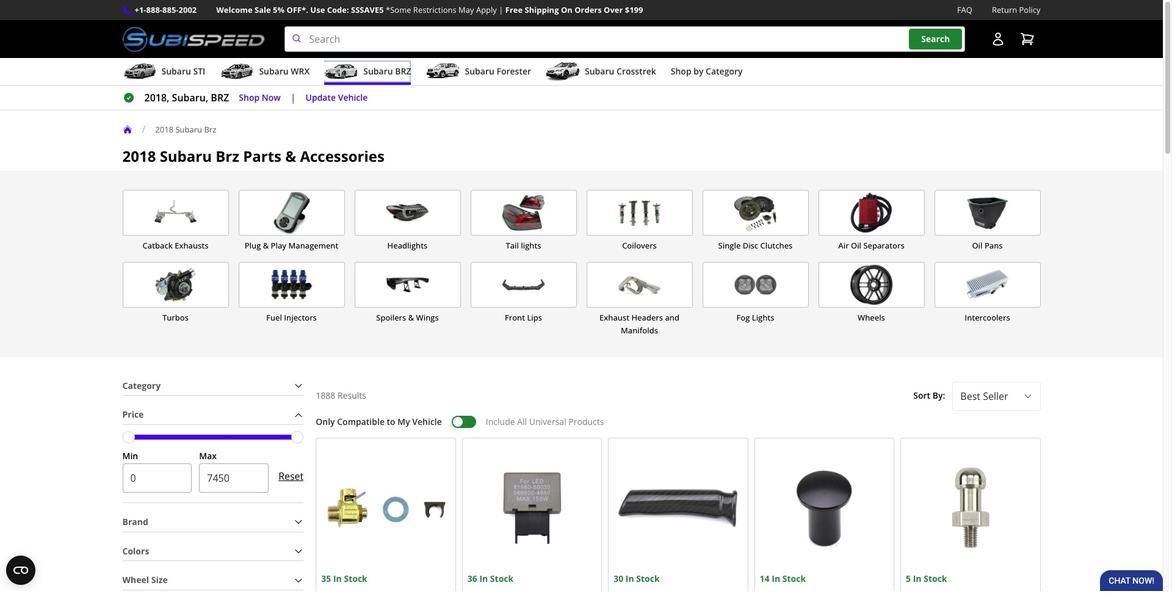 Task type: vqa. For each thing, say whether or not it's contained in the screenshot.
T
no



Task type: describe. For each thing, give the bounding box(es) containing it.
sort by:
[[914, 390, 946, 401]]

turbos image
[[123, 263, 228, 307]]

update vehicle
[[306, 91, 368, 103]]

oil pans
[[973, 240, 1003, 251]]

35 in stock
[[321, 573, 368, 585]]

oil inside air oil separators button
[[851, 240, 862, 251]]

intercoolers image
[[935, 263, 1040, 307]]

sort
[[914, 390, 931, 401]]

update
[[306, 91, 336, 103]]

restrictions
[[413, 4, 457, 15]]

+1-888-885-2002 link
[[135, 4, 197, 17]]

a subaru brz thumbnail image image
[[324, 62, 359, 81]]

olm carbon fiber oe style ebrake handle - 2015+ wrx / sti / 2013+ fr-s / brz / 86 / 14-18 forester / 13-17 crosstrek image
[[614, 443, 743, 572]]

apply
[[476, 4, 497, 15]]

888-
[[146, 4, 162, 15]]

free
[[506, 4, 523, 15]]

subaru brz button
[[324, 61, 411, 85]]

air oil separators
[[839, 240, 905, 251]]

shipping
[[525, 4, 559, 15]]

include
[[486, 416, 515, 428]]

14 in stock
[[760, 573, 806, 585]]

a subaru sti thumbnail image image
[[122, 62, 157, 81]]

+1-
[[135, 4, 146, 15]]

subaru for subaru brz
[[364, 65, 393, 77]]

minimum slider
[[122, 431, 135, 443]]

35
[[321, 573, 331, 585]]

2018 subaru brz
[[155, 124, 216, 135]]

2018 subaru brz link
[[155, 124, 226, 135]]

brz inside dropdown button
[[395, 65, 411, 77]]

fog lights button
[[703, 262, 809, 337]]

intercoolers button
[[935, 262, 1041, 337]]

in for 14
[[772, 573, 781, 585]]

shop now
[[239, 91, 281, 103]]

coilovers image
[[587, 191, 692, 235]]

update vehicle button
[[306, 91, 368, 105]]

a subaru wrx thumbnail image image
[[220, 62, 254, 81]]

5%
[[273, 4, 285, 15]]

gcs ebrake button image
[[760, 443, 889, 572]]

subaru forester
[[465, 65, 531, 77]]

2002
[[179, 4, 197, 15]]

spoilers
[[376, 312, 406, 323]]

price button
[[122, 406, 304, 424]]

shop by category button
[[671, 61, 743, 85]]

fumoto quick engine oil drain valve - 2015-2022 wrx / 2013+ fr-s / brz / 86 image
[[321, 443, 451, 572]]

orders
[[575, 4, 602, 15]]

verus billet clutch fork pivot - 2013+ fr-s / brz / 2006-2022 wrx image
[[906, 443, 1036, 572]]

30
[[614, 573, 624, 585]]

catback exhausts image
[[123, 191, 228, 235]]

open widget image
[[6, 556, 35, 585]]

category button
[[122, 377, 304, 395]]

tail
[[506, 240, 519, 251]]

subaru for subaru crosstrek
[[585, 65, 615, 77]]

36
[[468, 573, 477, 585]]

headers
[[632, 312, 663, 323]]

play
[[271, 240, 286, 251]]

forester
[[497, 65, 531, 77]]

faq
[[958, 4, 973, 15]]

tail lights image
[[471, 191, 576, 235]]

*some
[[386, 4, 411, 15]]

stock for 5 in stock
[[924, 573, 948, 585]]

front
[[505, 312, 525, 323]]

wheels image
[[819, 263, 924, 307]]

results
[[338, 390, 366, 401]]

plug & play management image
[[239, 191, 344, 235]]

maximum slider
[[292, 431, 304, 443]]

and
[[665, 312, 680, 323]]

subaru wrx button
[[220, 61, 310, 85]]

1 vertical spatial brz
[[211, 91, 229, 105]]

category
[[122, 380, 161, 391]]

tail lights
[[506, 240, 542, 251]]

2018 subaru brz parts & accessories
[[122, 146, 385, 166]]

return policy
[[992, 4, 1041, 15]]

single disc clutches button
[[703, 190, 809, 252]]

& for plug
[[263, 240, 269, 251]]

885-
[[162, 4, 179, 15]]

coilovers
[[622, 240, 657, 251]]

olm led hyperblink module - 2015-2021 subaru wrx & sti / 2013-2021 fr-s / brz / 86 / 2014-2018 forester / 2013-2017 crosstrek / 2012-2016 impreza / 2010-2014 outback image
[[468, 443, 597, 572]]

exhaust headers and manifolds button
[[587, 262, 693, 337]]

subaru wrx
[[259, 65, 310, 77]]

brz for 2018 subaru brz parts & accessories
[[216, 146, 239, 166]]

disc
[[743, 240, 759, 251]]

fuel injectors image
[[239, 263, 344, 307]]

36 in stock
[[468, 573, 514, 585]]

sssave5
[[351, 4, 384, 15]]

oil pans image
[[935, 191, 1040, 235]]

1888 results
[[316, 390, 366, 401]]

oil inside oil pans button
[[973, 240, 983, 251]]

fog lights image
[[703, 263, 808, 307]]

parts
[[243, 146, 282, 166]]

*some restrictions may apply | free shipping on orders over $199
[[386, 4, 643, 15]]

shop by category
[[671, 65, 743, 77]]

code:
[[327, 4, 349, 15]]

in for 35
[[333, 573, 342, 585]]

& for spoilers
[[408, 312, 414, 323]]

on
[[561, 4, 573, 15]]

over
[[604, 4, 623, 15]]

separators
[[864, 240, 905, 251]]

wheels button
[[819, 262, 925, 337]]

by
[[694, 65, 704, 77]]

air
[[839, 240, 849, 251]]

14
[[760, 573, 770, 585]]

a subaru forester thumbnail image image
[[426, 62, 460, 81]]

catback exhausts
[[143, 240, 209, 251]]

catback
[[143, 240, 173, 251]]



Task type: locate. For each thing, give the bounding box(es) containing it.
tail lights button
[[471, 190, 577, 252]]

0 vertical spatial brz
[[395, 65, 411, 77]]

shop inside dropdown button
[[671, 65, 692, 77]]

2018 down /
[[122, 146, 156, 166]]

by:
[[933, 390, 946, 401]]

0 horizontal spatial shop
[[239, 91, 260, 103]]

$199
[[625, 4, 643, 15]]

may
[[459, 4, 474, 15]]

1 vertical spatial brz
[[216, 146, 239, 166]]

2 stock from the left
[[490, 573, 514, 585]]

0 horizontal spatial brz
[[211, 91, 229, 105]]

in right 30
[[626, 573, 634, 585]]

a subaru crosstrek thumbnail image image
[[546, 62, 580, 81]]

0 vertical spatial brz
[[204, 124, 216, 135]]

to
[[387, 416, 396, 428]]

universal
[[529, 416, 567, 428]]

policy
[[1020, 4, 1041, 15]]

subaru down the 2018 subaru brz
[[160, 146, 212, 166]]

in right 35
[[333, 573, 342, 585]]

0 vertical spatial &
[[285, 146, 296, 166]]

subaru brz
[[364, 65, 411, 77]]

button image
[[991, 32, 1006, 46]]

plug & play management
[[245, 240, 339, 251]]

home image
[[122, 125, 132, 134]]

& right parts
[[285, 146, 296, 166]]

sti
[[193, 65, 205, 77]]

subaru sti button
[[122, 61, 205, 85]]

shop left the by
[[671, 65, 692, 77]]

subaru crosstrek button
[[546, 61, 656, 85]]

1 horizontal spatial shop
[[671, 65, 692, 77]]

brz left a subaru forester thumbnail image
[[395, 65, 411, 77]]

select... image
[[1023, 391, 1033, 401]]

shop left now on the top
[[239, 91, 260, 103]]

air oil separators button
[[819, 190, 925, 252]]

1 vertical spatial 2018
[[122, 146, 156, 166]]

exhausts
[[175, 240, 209, 251]]

size
[[151, 574, 168, 586]]

Select... button
[[953, 381, 1041, 411]]

coilovers button
[[587, 190, 693, 252]]

& inside button
[[263, 240, 269, 251]]

4 in from the left
[[772, 573, 781, 585]]

search
[[922, 33, 950, 45]]

subaru forester button
[[426, 61, 531, 85]]

front lips button
[[471, 262, 577, 337]]

shop for shop now
[[239, 91, 260, 103]]

2 oil from the left
[[973, 240, 983, 251]]

subaru left 'crosstrek'
[[585, 65, 615, 77]]

2018 right /
[[155, 124, 174, 135]]

shop for shop by category
[[671, 65, 692, 77]]

faq link
[[958, 4, 973, 17]]

0 vertical spatial shop
[[671, 65, 692, 77]]

1 stock from the left
[[344, 573, 368, 585]]

wheel size button
[[122, 571, 304, 590]]

in right 5
[[914, 573, 922, 585]]

in for 30
[[626, 573, 634, 585]]

5 subaru from the left
[[585, 65, 615, 77]]

&
[[285, 146, 296, 166], [263, 240, 269, 251], [408, 312, 414, 323]]

in
[[333, 573, 342, 585], [480, 573, 488, 585], [626, 573, 634, 585], [772, 573, 781, 585], [914, 573, 922, 585]]

products
[[569, 416, 604, 428]]

oil left pans
[[973, 240, 983, 251]]

brand button
[[122, 513, 304, 532]]

use
[[310, 4, 325, 15]]

exhaust headers and manifolds image
[[587, 263, 692, 307]]

0 vertical spatial 2018
[[155, 124, 174, 135]]

pans
[[985, 240, 1003, 251]]

& inside button
[[408, 312, 414, 323]]

1 vertical spatial &
[[263, 240, 269, 251]]

headlights button
[[355, 190, 461, 252]]

3 stock from the left
[[637, 573, 660, 585]]

1 oil from the left
[[851, 240, 862, 251]]

plug
[[245, 240, 261, 251]]

sale
[[255, 4, 271, 15]]

subaru for subaru wrx
[[259, 65, 289, 77]]

single disc clutches image
[[703, 191, 808, 235]]

3 in from the left
[[626, 573, 634, 585]]

Min text field
[[122, 463, 192, 493]]

intercoolers
[[965, 312, 1011, 323]]

reset button
[[279, 462, 304, 491]]

manifolds
[[621, 325, 658, 336]]

5 in from the left
[[914, 573, 922, 585]]

stock for 35 in stock
[[344, 573, 368, 585]]

1 vertical spatial shop
[[239, 91, 260, 103]]

oil right air
[[851, 240, 862, 251]]

| right now on the top
[[291, 91, 296, 105]]

stock
[[344, 573, 368, 585], [490, 573, 514, 585], [637, 573, 660, 585], [783, 573, 806, 585], [924, 573, 948, 585]]

fuel injectors
[[266, 312, 317, 323]]

1 horizontal spatial &
[[285, 146, 296, 166]]

2 vertical spatial &
[[408, 312, 414, 323]]

stock for 30 in stock
[[637, 573, 660, 585]]

exhaust headers and manifolds
[[600, 312, 680, 336]]

stock right 30
[[637, 573, 660, 585]]

|
[[499, 4, 503, 15], [291, 91, 296, 105]]

4 subaru from the left
[[465, 65, 495, 77]]

stock for 14 in stock
[[783, 573, 806, 585]]

subaru
[[176, 124, 202, 135], [160, 146, 212, 166]]

oil pans button
[[935, 190, 1041, 252]]

single disc clutches
[[719, 240, 793, 251]]

return policy link
[[992, 4, 1041, 17]]

5 stock from the left
[[924, 573, 948, 585]]

colors
[[122, 545, 149, 557]]

stock right 35
[[344, 573, 368, 585]]

fog
[[737, 312, 750, 323]]

subaru right a subaru brz thumbnail image
[[364, 65, 393, 77]]

0 vertical spatial subaru
[[176, 124, 202, 135]]

subispeed logo image
[[122, 26, 265, 52]]

subaru crosstrek
[[585, 65, 656, 77]]

wheel size
[[122, 574, 168, 586]]

wrx
[[291, 65, 310, 77]]

1 horizontal spatial brz
[[395, 65, 411, 77]]

stock right 36
[[490, 573, 514, 585]]

+1-888-885-2002
[[135, 4, 197, 15]]

2 horizontal spatial &
[[408, 312, 414, 323]]

0 vertical spatial vehicle
[[338, 91, 368, 103]]

vehicle down a subaru brz thumbnail image
[[338, 91, 368, 103]]

headlights image
[[355, 191, 460, 235]]

1 in from the left
[[333, 573, 342, 585]]

min
[[122, 450, 138, 462]]

0 horizontal spatial &
[[263, 240, 269, 251]]

off*.
[[287, 4, 308, 15]]

welcome sale 5% off*. use code: sssave5
[[216, 4, 384, 15]]

spoilers & wings button
[[355, 262, 461, 337]]

0 horizontal spatial vehicle
[[338, 91, 368, 103]]

clutches
[[761, 240, 793, 251]]

brz for 2018 subaru brz
[[204, 124, 216, 135]]

in right 14
[[772, 573, 781, 585]]

subaru for 2018 subaru brz parts & accessories
[[160, 146, 212, 166]]

2018, subaru, brz
[[144, 91, 229, 105]]

only
[[316, 416, 335, 428]]

subaru for subaru forester
[[465, 65, 495, 77]]

crosstrek
[[617, 65, 656, 77]]

single
[[719, 240, 741, 251]]

return
[[992, 4, 1018, 15]]

1 horizontal spatial |
[[499, 4, 503, 15]]

subaru down subaru,
[[176, 124, 202, 135]]

2018 for 2018 subaru brz
[[155, 124, 174, 135]]

in for 5
[[914, 573, 922, 585]]

spoilers & wings image
[[355, 263, 460, 307]]

subaru for 2018 subaru brz
[[176, 124, 202, 135]]

brz
[[204, 124, 216, 135], [216, 146, 239, 166]]

wheels
[[858, 312, 886, 323]]

colors button
[[122, 542, 304, 561]]

& left play on the left of page
[[263, 240, 269, 251]]

1 horizontal spatial oil
[[973, 240, 983, 251]]

air oil separators image
[[819, 191, 924, 235]]

turbos button
[[122, 262, 229, 337]]

search input field
[[284, 26, 965, 52]]

management
[[289, 240, 339, 251]]

headlights
[[388, 240, 428, 251]]

in for 36
[[480, 573, 488, 585]]

injectors
[[284, 312, 317, 323]]

wheel
[[122, 574, 149, 586]]

1 vertical spatial vehicle
[[412, 416, 442, 428]]

shop
[[671, 65, 692, 77], [239, 91, 260, 103]]

0 horizontal spatial |
[[291, 91, 296, 105]]

| left free
[[499, 4, 503, 15]]

3 subaru from the left
[[364, 65, 393, 77]]

subaru left sti
[[162, 65, 191, 77]]

in right 36
[[480, 573, 488, 585]]

vehicle right my
[[412, 416, 442, 428]]

welcome
[[216, 4, 253, 15]]

subaru up now on the top
[[259, 65, 289, 77]]

4 stock from the left
[[783, 573, 806, 585]]

0 horizontal spatial oil
[[851, 240, 862, 251]]

vehicle inside button
[[338, 91, 368, 103]]

1 vertical spatial |
[[291, 91, 296, 105]]

all
[[517, 416, 527, 428]]

accessories
[[300, 146, 385, 166]]

brz right subaru,
[[211, 91, 229, 105]]

fuel
[[266, 312, 282, 323]]

2018 for 2018 subaru brz parts & accessories
[[122, 146, 156, 166]]

Max text field
[[199, 463, 269, 493]]

stock right 5
[[924, 573, 948, 585]]

max
[[199, 450, 217, 462]]

subaru for subaru sti
[[162, 65, 191, 77]]

search button
[[909, 29, 963, 49]]

2 in from the left
[[480, 573, 488, 585]]

2018
[[155, 124, 174, 135], [122, 146, 156, 166]]

brz down subaru,
[[204, 124, 216, 135]]

1 subaru from the left
[[162, 65, 191, 77]]

compatible
[[337, 416, 385, 428]]

0 vertical spatial |
[[499, 4, 503, 15]]

& left wings
[[408, 312, 414, 323]]

2018,
[[144, 91, 169, 105]]

stock for 36 in stock
[[490, 573, 514, 585]]

subaru left forester
[[465, 65, 495, 77]]

5 in stock
[[906, 573, 948, 585]]

exhaust
[[600, 312, 630, 323]]

2 subaru from the left
[[259, 65, 289, 77]]

brz
[[395, 65, 411, 77], [211, 91, 229, 105]]

front lips image
[[471, 263, 576, 307]]

stock right 14
[[783, 573, 806, 585]]

1 vertical spatial subaru
[[160, 146, 212, 166]]

turbos
[[162, 312, 189, 323]]

1 horizontal spatial vehicle
[[412, 416, 442, 428]]

brz left parts
[[216, 146, 239, 166]]

spoilers & wings
[[376, 312, 439, 323]]



